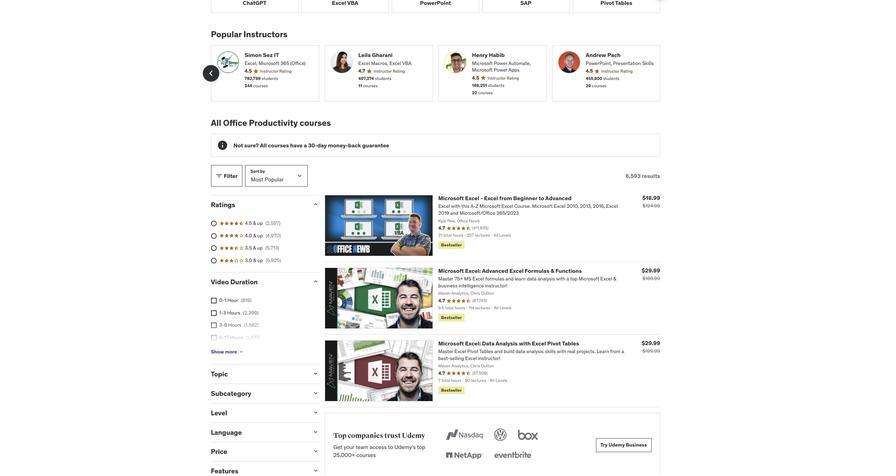 Task type: vqa. For each thing, say whether or not it's contained in the screenshot.


Task type: describe. For each thing, give the bounding box(es) containing it.
hours for 3-6 hours
[[228, 322, 241, 328]]

show
[[211, 349, 224, 355]]

(office)
[[290, 60, 306, 66]]

244
[[245, 83, 252, 88]]

0 horizontal spatial all
[[211, 118, 221, 128]]

4.0 & up (4,970)
[[245, 233, 281, 239]]

language button
[[211, 428, 307, 437]]

up for 4.0 & up
[[257, 233, 263, 239]]

your
[[344, 444, 354, 451]]

show more
[[211, 349, 237, 355]]

excel right - on the top right of page
[[484, 195, 498, 202]]

top
[[333, 432, 346, 440]]

henry
[[472, 51, 488, 58]]

eventbrite image
[[493, 448, 533, 463]]

(2,557)
[[265, 220, 281, 226]]

(2,399)
[[243, 310, 259, 316]]

try udemy business
[[601, 442, 647, 448]]

andrew pach powerpoint, presentation skills
[[586, 51, 654, 66]]

1 horizontal spatial all
[[260, 142, 267, 149]]

students for it
[[262, 76, 278, 81]]

xsmall image
[[238, 349, 244, 355]]

rating for henry habib
[[507, 75, 519, 81]]

video duration
[[211, 278, 258, 286]]

have
[[290, 142, 303, 149]]

instructor for excel
[[374, 69, 392, 74]]

results
[[642, 172, 660, 179]]

more
[[225, 349, 237, 355]]

popular instructors element
[[203, 29, 660, 102]]

simon
[[245, 51, 262, 58]]

money-
[[328, 142, 348, 149]]

small image for level
[[312, 409, 319, 416]]

courses for 244
[[253, 83, 268, 88]]

netapp image
[[445, 448, 485, 463]]

formulas
[[525, 267, 549, 274]]

not sure? all courses have a 30-day money-back guarantee
[[234, 142, 389, 149]]

168,251
[[472, 83, 487, 88]]

business
[[626, 442, 647, 448]]

topic
[[211, 370, 228, 378]]

courses for 22
[[478, 90, 493, 95]]

automate,
[[508, 60, 531, 66]]

simon sez it excel, microsoft 365 (office)
[[245, 51, 306, 66]]

6-
[[219, 335, 224, 341]]

courses inside the top companies trust udemy get your team access to udemy's top 25,000+ courses
[[356, 452, 376, 459]]

455,800 students 29 courses
[[586, 76, 620, 88]]

office
[[223, 118, 247, 128]]

& for 4.5
[[253, 220, 256, 226]]

vba
[[402, 60, 412, 66]]

day
[[317, 142, 327, 149]]

(4,970)
[[266, 233, 281, 239]]

29
[[586, 83, 591, 88]]

4.7
[[358, 68, 365, 74]]

3-
[[219, 322, 224, 328]]

$29.99 $199.99
[[642, 340, 660, 354]]

rating for andrew pach
[[620, 69, 633, 74]]

microsoft excel: data analysis with excel pivot tables
[[438, 340, 579, 347]]

excel,
[[245, 60, 258, 66]]

168,251 students 22 courses
[[472, 83, 505, 95]]

not
[[234, 142, 243, 149]]

microsoft inside the simon sez it excel, microsoft 365 (office)
[[259, 60, 279, 66]]

22
[[472, 90, 477, 95]]

$18.99 $124.99
[[642, 194, 660, 209]]

4.5 & up (2,557)
[[245, 220, 281, 226]]

up for 3.5 & up
[[257, 245, 263, 251]]

$189.99
[[642, 275, 660, 282]]

all office productivity courses
[[211, 118, 331, 128]]

microsoft excel: advanced excel formulas & functions
[[438, 267, 582, 274]]

leila
[[358, 51, 371, 58]]

courses for all
[[268, 142, 289, 149]]

ratings
[[211, 201, 235, 209]]

access
[[370, 444, 387, 451]]

microsoft excel - excel from beginner to advanced
[[438, 195, 572, 202]]

gharani
[[372, 51, 393, 58]]

782,799 students 244 courses
[[245, 76, 278, 88]]

xsmall image for 0-
[[211, 298, 216, 304]]

4.0
[[245, 233, 252, 239]]

previous image
[[205, 68, 216, 79]]

$29.99 for microsoft excel: data analysis with excel pivot tables
[[642, 340, 660, 347]]

xsmall image for 3-
[[211, 323, 216, 328]]

1 horizontal spatial advanced
[[545, 195, 572, 202]]

sure?
[[244, 142, 259, 149]]

1-3 hours (2,399)
[[219, 310, 259, 316]]

popular instructors
[[211, 29, 288, 40]]

4.5 for andrew pach
[[586, 68, 593, 74]]

rating for simon sez it
[[279, 69, 292, 74]]

1 horizontal spatial udemy
[[609, 442, 625, 448]]

students for excel
[[375, 76, 391, 81]]

3
[[223, 310, 226, 316]]

up for 4.5 & up
[[257, 220, 263, 226]]

30-
[[308, 142, 317, 149]]

pach
[[607, 51, 621, 58]]

box image
[[517, 427, 540, 443]]

carousel element
[[203, 45, 660, 102]]

hours for 1-3 hours
[[227, 310, 240, 316]]

365
[[280, 60, 289, 66]]

andrew
[[586, 51, 606, 58]]

price button
[[211, 448, 307, 456]]

excel up 4.7 at the left of page
[[358, 60, 370, 66]]

subcategory
[[211, 389, 251, 398]]

$124.99
[[643, 203, 660, 209]]

small image for price
[[312, 448, 319, 455]]

small image inside filter button
[[215, 173, 222, 180]]

courses for 29
[[592, 83, 607, 88]]

(1,582)
[[244, 322, 259, 328]]

1 vertical spatial advanced
[[482, 267, 508, 274]]

presentation
[[613, 60, 641, 66]]

4.5 up 4.0
[[245, 220, 252, 226]]

guarantee
[[362, 142, 389, 149]]

productivity
[[249, 118, 298, 128]]

habib
[[489, 51, 505, 58]]

6-17 hours (1,470)
[[219, 335, 260, 341]]

3.5 & up (5,713)
[[245, 245, 279, 251]]

excel down leila gharani link
[[389, 60, 401, 66]]

team
[[356, 444, 368, 451]]

small image for video duration
[[312, 278, 319, 285]]

(819)
[[241, 297, 252, 304]]

407,274 students 11 courses
[[358, 76, 391, 88]]

simon sez it link
[[245, 51, 313, 59]]

excel right with
[[532, 340, 546, 347]]

small image for subcategory
[[312, 390, 319, 397]]

andrew pach link
[[586, 51, 654, 59]]

(5,713)
[[265, 245, 279, 251]]

small image for topic
[[312, 370, 319, 377]]



Task type: locate. For each thing, give the bounding box(es) containing it.
4 xsmall image from the top
[[211, 335, 216, 341]]

courses inside the 168,251 students 22 courses
[[478, 90, 493, 95]]

3 xsmall image from the top
[[211, 323, 216, 328]]

students right 455,800
[[603, 76, 620, 81]]

courses inside 782,799 students 244 courses
[[253, 83, 268, 88]]

rating down the vba
[[393, 69, 405, 74]]

1 xsmall image from the top
[[211, 298, 216, 304]]

level
[[211, 409, 227, 417]]

video
[[211, 278, 229, 286]]

& right 3.0
[[253, 257, 256, 264]]

excel
[[358, 60, 370, 66], [389, 60, 401, 66], [465, 195, 479, 202], [484, 195, 498, 202], [509, 267, 524, 274], [532, 340, 546, 347]]

rating down "presentation"
[[620, 69, 633, 74]]

power
[[494, 60, 507, 66], [494, 67, 507, 73]]

try
[[601, 442, 608, 448]]

courses down 782,799
[[253, 83, 268, 88]]

0 vertical spatial advanced
[[545, 195, 572, 202]]

17
[[224, 335, 229, 341]]

& right 3.5
[[253, 245, 256, 251]]

1 horizontal spatial to
[[539, 195, 544, 202]]

782,799
[[245, 76, 261, 81]]

xsmall image left 6-
[[211, 335, 216, 341]]

all right the sure? in the top of the page
[[260, 142, 267, 149]]

3.0 & up (5,925)
[[245, 257, 281, 264]]

xsmall image for 6-
[[211, 335, 216, 341]]

excel: for advanced
[[465, 267, 481, 274]]

power left apps
[[494, 67, 507, 73]]

sez
[[263, 51, 273, 58]]

courses down 455,800
[[592, 83, 607, 88]]

students for powerpoint,
[[603, 76, 620, 81]]

students down macros,
[[375, 76, 391, 81]]

0-
[[219, 297, 224, 304]]

0 horizontal spatial to
[[388, 444, 393, 451]]

courses down 407,274
[[363, 83, 378, 88]]

popular
[[211, 29, 242, 40]]

nasdaq image
[[445, 427, 485, 443]]

trust
[[384, 432, 401, 440]]

17+ hours
[[219, 347, 241, 353]]

instructor rating for it
[[260, 69, 292, 74]]

rating for leila gharani
[[393, 69, 405, 74]]

leila gharani link
[[358, 51, 427, 59]]

& up 4.0 & up (4,970)
[[253, 220, 256, 226]]

$29.99 up "$199.99"
[[642, 340, 660, 347]]

1 excel: from the top
[[465, 267, 481, 274]]

up right 3.5
[[257, 245, 263, 251]]

students inside the 168,251 students 22 courses
[[488, 83, 505, 88]]

power down habib
[[494, 60, 507, 66]]

-
[[481, 195, 483, 202]]

up for 3.0 & up
[[257, 257, 263, 264]]

1 vertical spatial to
[[388, 444, 393, 451]]

apps
[[508, 67, 520, 73]]

0 horizontal spatial advanced
[[482, 267, 508, 274]]

all left office
[[211, 118, 221, 128]]

instructor for powerpoint,
[[601, 69, 619, 74]]

0 vertical spatial power
[[494, 60, 507, 66]]

rating down apps
[[507, 75, 519, 81]]

udemy inside the top companies trust udemy get your team access to udemy's top 25,000+ courses
[[402, 432, 425, 440]]

instructor rating for microsoft
[[488, 75, 519, 81]]

pivot
[[547, 340, 561, 347]]

small image for ratings
[[312, 201, 319, 208]]

& right formulas
[[551, 267, 554, 274]]

&
[[253, 220, 256, 226], [253, 233, 256, 239], [253, 245, 256, 251], [253, 257, 256, 264], [551, 267, 554, 274]]

2 excel: from the top
[[465, 340, 481, 347]]

powerpoint,
[[586, 60, 612, 66]]

instructor for microsoft
[[488, 75, 506, 81]]

0 vertical spatial udemy
[[402, 432, 425, 440]]

(5,925)
[[266, 257, 281, 264]]

& right 4.0
[[253, 233, 256, 239]]

courses inside 407,274 students 11 courses
[[363, 83, 378, 88]]

courses down 168,251
[[478, 90, 493, 95]]

courses for productivity
[[300, 118, 331, 128]]

1 small image from the top
[[312, 370, 319, 377]]

& for 3.0
[[253, 257, 256, 264]]

beginner
[[513, 195, 537, 202]]

courses for 11
[[363, 83, 378, 88]]

to right beginner
[[539, 195, 544, 202]]

6
[[224, 322, 227, 328]]

filter
[[224, 172, 238, 179]]

instructor up 782,799 students 244 courses
[[260, 69, 278, 74]]

$29.99
[[642, 267, 660, 274], [642, 340, 660, 347]]

instructor rating for excel
[[374, 69, 405, 74]]

up right 4.0
[[257, 233, 263, 239]]

up
[[257, 220, 263, 226], [257, 233, 263, 239], [257, 245, 263, 251], [257, 257, 263, 264]]

xsmall image
[[211, 298, 216, 304], [211, 310, 216, 316], [211, 323, 216, 328], [211, 335, 216, 341]]

instructor down macros,
[[374, 69, 392, 74]]

excel: for data
[[465, 340, 481, 347]]

microsoft excel: data analysis with excel pivot tables link
[[438, 340, 579, 347]]

instructors
[[244, 29, 288, 40]]

to inside the top companies trust udemy get your team access to udemy's top 25,000+ courses
[[388, 444, 393, 451]]

from
[[499, 195, 512, 202]]

microsoft excel: advanced excel formulas & functions link
[[438, 267, 582, 274]]

tables
[[562, 340, 579, 347]]

1 vertical spatial power
[[494, 67, 507, 73]]

instructor rating
[[260, 69, 292, 74], [374, 69, 405, 74], [601, 69, 633, 74], [488, 75, 519, 81]]

courses inside 455,800 students 29 courses
[[592, 83, 607, 88]]

students inside 407,274 students 11 courses
[[375, 76, 391, 81]]

0 vertical spatial excel:
[[465, 267, 481, 274]]

students inside 782,799 students 244 courses
[[262, 76, 278, 81]]

1 vertical spatial excel:
[[465, 340, 481, 347]]

0-1 hour (819)
[[219, 297, 252, 304]]

video duration button
[[211, 278, 307, 286]]

small image for language
[[312, 429, 319, 436]]

courses up 30-
[[300, 118, 331, 128]]

& for 4.0
[[253, 233, 256, 239]]

up right 3.0
[[257, 257, 263, 264]]

0 vertical spatial to
[[539, 195, 544, 202]]

with
[[519, 340, 531, 347]]

4.5 down excel,
[[245, 68, 252, 74]]

instructor rating down andrew pach powerpoint, presentation skills
[[601, 69, 633, 74]]

1 vertical spatial $29.99
[[642, 340, 660, 347]]

students inside 455,800 students 29 courses
[[603, 76, 620, 81]]

25,000+
[[333, 452, 355, 459]]

3 small image from the top
[[312, 429, 319, 436]]

instructor rating down apps
[[488, 75, 519, 81]]

udemy right try
[[609, 442, 625, 448]]

4.5 up 455,800
[[586, 68, 593, 74]]

$29.99 up $189.99
[[642, 267, 660, 274]]

6,593 results status
[[626, 172, 660, 179]]

top
[[417, 444, 425, 451]]

$29.99 for microsoft excel: advanced excel formulas & functions
[[642, 267, 660, 274]]

xsmall image left 3-
[[211, 323, 216, 328]]

0 horizontal spatial udemy
[[402, 432, 425, 440]]

11
[[358, 83, 362, 88]]

xsmall image left 0-
[[211, 298, 216, 304]]

excel:
[[465, 267, 481, 274], [465, 340, 481, 347]]

small image
[[215, 173, 222, 180], [312, 201, 319, 208], [312, 278, 319, 285], [312, 409, 319, 416], [312, 448, 319, 455]]

3-6 hours (1,582)
[[219, 322, 259, 328]]

instructor rating for powerpoint,
[[601, 69, 633, 74]]

small image
[[312, 370, 319, 377], [312, 390, 319, 397], [312, 429, 319, 436], [312, 467, 319, 474]]

4.5 up 168,251
[[472, 75, 479, 81]]

microsoft
[[259, 60, 279, 66], [472, 60, 493, 66], [472, 67, 493, 73], [438, 195, 464, 202], [438, 267, 464, 274], [438, 340, 464, 347]]

to
[[539, 195, 544, 202], [388, 444, 393, 451]]

excel left - on the top right of page
[[465, 195, 479, 202]]

1 power from the top
[[494, 60, 507, 66]]

volkswagen image
[[493, 427, 508, 443]]

data
[[482, 340, 495, 347]]

1 vertical spatial all
[[260, 142, 267, 149]]

& for 3.5
[[253, 245, 256, 251]]

(1,470)
[[246, 335, 260, 341]]

1 $29.99 from the top
[[642, 267, 660, 274]]

2 small image from the top
[[312, 390, 319, 397]]

advanced
[[545, 195, 572, 202], [482, 267, 508, 274]]

students right 168,251
[[488, 83, 505, 88]]

microsoft excel - excel from beginner to advanced link
[[438, 195, 572, 202]]

back
[[348, 142, 361, 149]]

students right 782,799
[[262, 76, 278, 81]]

xsmall image for 1-
[[211, 310, 216, 316]]

2 $29.99 from the top
[[642, 340, 660, 347]]

ratings button
[[211, 201, 307, 209]]

1-
[[219, 310, 223, 316]]

17+
[[219, 347, 227, 353]]

excel left formulas
[[509, 267, 524, 274]]

2 xsmall image from the top
[[211, 310, 216, 316]]

instructor up the 168,251 students 22 courses
[[488, 75, 506, 81]]

6,593
[[626, 172, 641, 179]]

functions
[[556, 267, 582, 274]]

3.5
[[245, 245, 252, 251]]

0 vertical spatial all
[[211, 118, 221, 128]]

1 vertical spatial udemy
[[609, 442, 625, 448]]

xsmall image left 1-
[[211, 310, 216, 316]]

hours for 6-17 hours
[[230, 335, 243, 341]]

instructor for it
[[260, 69, 278, 74]]

rating down 365
[[279, 69, 292, 74]]

macros,
[[371, 60, 388, 66]]

henry habib microsoft power automate, microsoft power apps
[[472, 51, 531, 73]]

courses
[[253, 83, 268, 88], [363, 83, 378, 88], [592, 83, 607, 88], [478, 90, 493, 95], [300, 118, 331, 128], [268, 142, 289, 149], [356, 452, 376, 459]]

4.5 for henry habib
[[472, 75, 479, 81]]

courses down team
[[356, 452, 376, 459]]

4.5
[[245, 68, 252, 74], [586, 68, 593, 74], [472, 75, 479, 81], [245, 220, 252, 226]]

duration
[[230, 278, 258, 286]]

courses left have
[[268, 142, 289, 149]]

0 vertical spatial $29.99
[[642, 267, 660, 274]]

skills
[[642, 60, 654, 66]]

instructor up 455,800 students 29 courses
[[601, 69, 619, 74]]

up up 4.0 & up (4,970)
[[257, 220, 263, 226]]

4.5 for simon sez it
[[245, 68, 252, 74]]

students for microsoft
[[488, 83, 505, 88]]

topic button
[[211, 370, 307, 378]]

4 small image from the top
[[312, 467, 319, 474]]

instructor rating down macros,
[[374, 69, 405, 74]]

all
[[211, 118, 221, 128], [260, 142, 267, 149]]

udemy
[[402, 432, 425, 440], [609, 442, 625, 448]]

2 power from the top
[[494, 67, 507, 73]]

subcategory button
[[211, 389, 307, 398]]

companies
[[348, 432, 383, 440]]

to down trust
[[388, 444, 393, 451]]

instructor rating down 365
[[260, 69, 292, 74]]

$18.99
[[642, 194, 660, 201]]

udemy up 'top'
[[402, 432, 425, 440]]



